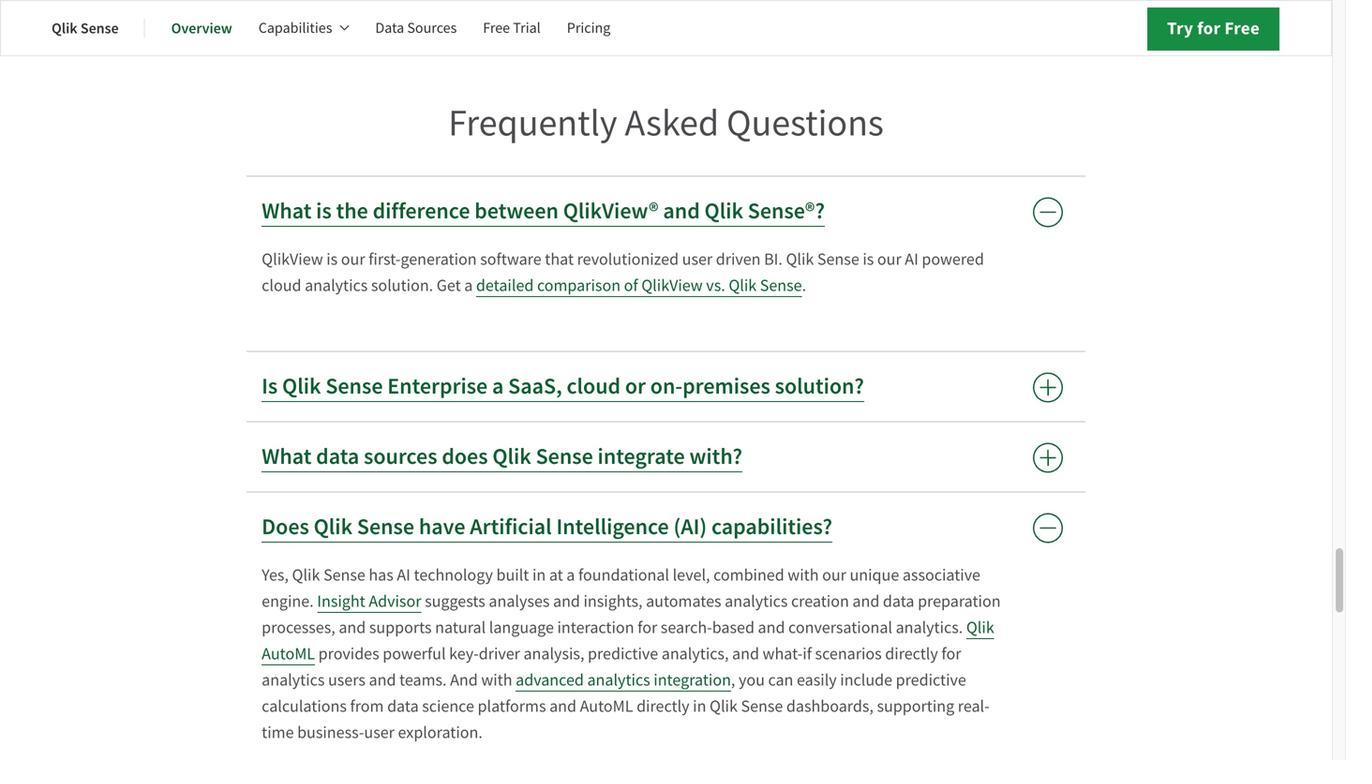Task type: vqa. For each thing, say whether or not it's contained in the screenshot.
Company icon
no



Task type: locate. For each thing, give the bounding box(es) containing it.
users
[[328, 670, 366, 691]]

predictive
[[588, 644, 659, 665], [896, 670, 967, 691]]

that
[[545, 249, 574, 270]]

free left the trial
[[483, 18, 510, 38]]

1 horizontal spatial user
[[683, 249, 713, 270]]

0 horizontal spatial a
[[465, 275, 473, 297]]

with inside the provides powerful key-driver analysis, predictive analytics, and what-if scenarios directly for analytics users and teams. and with
[[481, 670, 513, 691]]

enterprise
[[388, 372, 488, 402]]

directly inside the provides powerful key-driver analysis, predictive analytics, and what-if scenarios directly for analytics users and teams. and with
[[886, 644, 939, 665]]

, you can easily include predictive calculations from data science platforms and automl directly in qlik sense dashboards, supporting real- time business-user exploration.
[[262, 670, 990, 744]]

and up provides
[[339, 617, 366, 639]]

with down driver
[[481, 670, 513, 691]]

sense inside does qlik sense have artificial intelligence (ai) capabilities? dropdown button
[[357, 513, 415, 542]]

qlik
[[52, 18, 78, 38], [705, 197, 744, 226], [786, 249, 814, 270], [729, 275, 757, 297], [282, 372, 321, 402], [493, 442, 532, 472], [314, 513, 353, 542], [292, 565, 320, 586], [967, 617, 995, 639], [710, 696, 738, 718]]

data down the teams. at the left of page
[[387, 696, 419, 718]]

2 horizontal spatial for
[[1198, 16, 1221, 40]]

2 horizontal spatial our
[[878, 249, 902, 270]]

1 vertical spatial directly
[[637, 696, 690, 718]]

1 horizontal spatial in
[[693, 696, 707, 718]]

0 vertical spatial user
[[683, 249, 713, 270]]

data for , you can easily include predictive calculations from data science platforms and automl directly in qlik sense dashboards, supporting real- time business-user exploration.
[[387, 696, 419, 718]]

qlik inside qlik automl
[[967, 617, 995, 639]]

combined
[[714, 565, 785, 586]]

ai left powered
[[905, 249, 919, 270]]

directly down analytics. at right bottom
[[886, 644, 939, 665]]

1 vertical spatial predictive
[[896, 670, 967, 691]]

in down the integration
[[693, 696, 707, 718]]

for
[[1198, 16, 1221, 40], [638, 617, 658, 639], [942, 644, 962, 665]]

2 horizontal spatial data
[[883, 591, 915, 613]]

1 horizontal spatial with
[[788, 565, 819, 586]]

is for qlikview
[[327, 249, 338, 270]]

menu bar
[[52, 6, 637, 51]]

a inside dropdown button
[[492, 372, 504, 402]]

directly
[[886, 644, 939, 665], [637, 696, 690, 718]]

sense inside qlikview is our first-generation software that revolutionized user driven bi. qlik sense is our ai powered cloud analytics solution. get a
[[818, 249, 860, 270]]

automl inside qlik automl
[[262, 644, 315, 665]]

what-
[[763, 644, 803, 665]]

artificial
[[470, 513, 552, 542]]

0 horizontal spatial cloud
[[262, 275, 302, 297]]

and up "what-"
[[758, 617, 785, 639]]

does
[[442, 442, 488, 472]]

questions
[[727, 100, 884, 147]]

dashboards,
[[787, 696, 874, 718]]

analytics down combined
[[725, 591, 788, 613]]

2 vertical spatial for
[[942, 644, 962, 665]]

ai right has
[[397, 565, 411, 586]]

what for what data sources does qlik sense integrate with?
[[262, 442, 312, 472]]

creation
[[792, 591, 850, 613]]

0 horizontal spatial data
[[316, 442, 359, 472]]

our up the creation
[[823, 565, 847, 586]]

preparation
[[918, 591, 1001, 613]]

0 vertical spatial predictive
[[588, 644, 659, 665]]

for right try
[[1198, 16, 1221, 40]]

automl down advanced analytics integration link at the bottom of page
[[580, 696, 634, 718]]

analytics inside the provides powerful key-driver analysis, predictive analytics, and what-if scenarios directly for analytics users and teams. and with
[[262, 670, 325, 691]]

automl
[[262, 644, 315, 665], [580, 696, 634, 718]]

supports
[[369, 617, 432, 639]]

1 vertical spatial data
[[883, 591, 915, 613]]

free trial link
[[483, 6, 541, 51]]

what is the difference between qlikview® and qlik sense®? button
[[247, 177, 1086, 246]]

if
[[803, 644, 812, 665]]

qlik automl link
[[262, 617, 995, 666]]

analytics.
[[896, 617, 964, 639]]

1 horizontal spatial our
[[823, 565, 847, 586]]

user down from
[[364, 722, 395, 744]]

0 horizontal spatial with
[[481, 670, 513, 691]]

foundational
[[579, 565, 670, 586]]

predictive up advanced analytics integration
[[588, 644, 659, 665]]

directly down the integration
[[637, 696, 690, 718]]

2 horizontal spatial a
[[567, 565, 575, 586]]

and
[[450, 670, 478, 691]]

advisor
[[369, 591, 422, 613]]

qlik inside 'yes, qlik sense has ai technology built in at a foundational level, combined with our unique associative engine.'
[[292, 565, 320, 586]]

is
[[316, 197, 332, 226], [327, 249, 338, 270], [863, 249, 874, 270]]

calculations
[[262, 696, 347, 718]]

data inside the suggests analyses and insights, automates analytics creation and data preparation processes, and supports natural language interaction for search-based and conversational analytics.
[[883, 591, 915, 613]]

2 vertical spatial a
[[567, 565, 575, 586]]

what data sources does qlik sense integrate with?
[[262, 442, 743, 472]]

0 vertical spatial in
[[533, 565, 546, 586]]

0 vertical spatial with
[[788, 565, 819, 586]]

what is the difference between qlikview® and qlik sense®?
[[262, 197, 825, 226]]

1 horizontal spatial ai
[[905, 249, 919, 270]]

1 what from the top
[[262, 197, 312, 226]]

vs.
[[707, 275, 726, 297]]

overview
[[171, 18, 232, 38]]

what left the the on the left top of the page
[[262, 197, 312, 226]]

provides powerful key-driver analysis, predictive analytics, and what-if scenarios directly for analytics users and teams. and with
[[262, 644, 962, 691]]

science
[[422, 696, 475, 718]]

1 vertical spatial for
[[638, 617, 658, 639]]

data sources
[[376, 18, 457, 38]]

analytics inside qlikview is our first-generation software that revolutionized user driven bi. qlik sense is our ai powered cloud analytics solution. get a
[[305, 275, 368, 297]]

analytics left solution.
[[305, 275, 368, 297]]

0 horizontal spatial ai
[[397, 565, 411, 586]]

technology
[[414, 565, 493, 586]]

predictive for analysis,
[[588, 644, 659, 665]]

1 vertical spatial what
[[262, 442, 312, 472]]

what up "does"
[[262, 442, 312, 472]]

capabilities
[[259, 18, 332, 38]]

0 vertical spatial data
[[316, 442, 359, 472]]

difference
[[373, 197, 470, 226]]

1 vertical spatial cloud
[[567, 372, 621, 402]]

free right try
[[1225, 16, 1261, 40]]

automl down processes,
[[262, 644, 315, 665]]

0 vertical spatial qlikview
[[262, 249, 323, 270]]

is down the the on the left top of the page
[[327, 249, 338, 270]]

predictive for include
[[896, 670, 967, 691]]

a inside qlikview is our first-generation software that revolutionized user driven bi. qlik sense is our ai powered cloud analytics solution. get a
[[465, 275, 473, 297]]

1 horizontal spatial for
[[942, 644, 962, 665]]

predictive inside the provides powerful key-driver analysis, predictive analytics, and what-if scenarios directly for analytics users and teams. and with
[[588, 644, 659, 665]]

asked
[[625, 100, 719, 147]]

generation
[[401, 249, 477, 270]]

0 horizontal spatial in
[[533, 565, 546, 586]]

analyses
[[489, 591, 550, 613]]

conversational
[[789, 617, 893, 639]]

what
[[262, 197, 312, 226], [262, 442, 312, 472]]

scenarios
[[816, 644, 882, 665]]

for inside the provides powerful key-driver analysis, predictive analytics, and what-if scenarios directly for analytics users and teams. and with
[[942, 644, 962, 665]]

a left saas,
[[492, 372, 504, 402]]

and down advanced
[[550, 696, 577, 718]]

0 vertical spatial automl
[[262, 644, 315, 665]]

user up vs.
[[683, 249, 713, 270]]

with up the creation
[[788, 565, 819, 586]]

for left search-
[[638, 617, 658, 639]]

try
[[1168, 16, 1194, 40]]

2 what from the top
[[262, 442, 312, 472]]

ai
[[905, 249, 919, 270], [397, 565, 411, 586]]

data inside , you can easily include predictive calculations from data science platforms and automl directly in qlik sense dashboards, supporting real- time business-user exploration.
[[387, 696, 419, 718]]

user
[[683, 249, 713, 270], [364, 722, 395, 744]]

predictive inside , you can easily include predictive calculations from data science platforms and automl directly in qlik sense dashboards, supporting real- time business-user exploration.
[[896, 670, 967, 691]]

does
[[262, 513, 309, 542]]

data left the sources
[[316, 442, 359, 472]]

detailed comparison of qlikview vs. qlik sense link
[[476, 275, 803, 298]]

a right get
[[465, 275, 473, 297]]

provides
[[319, 644, 380, 665]]

and right qlikview®
[[664, 197, 700, 226]]

analytics up calculations
[[262, 670, 325, 691]]

qlik inside , you can easily include predictive calculations from data science platforms and automl directly in qlik sense dashboards, supporting real- time business-user exploration.
[[710, 696, 738, 718]]

qlikview right of
[[642, 275, 703, 297]]

(ai)
[[674, 513, 707, 542]]

0 horizontal spatial automl
[[262, 644, 315, 665]]

our inside 'yes, qlik sense has ai technology built in at a foundational level, combined with our unique associative engine.'
[[823, 565, 847, 586]]

our left powered
[[878, 249, 902, 270]]

frequently asked questions
[[449, 100, 884, 147]]

and down unique
[[853, 591, 880, 613]]

1 vertical spatial in
[[693, 696, 707, 718]]

is left the the on the left top of the page
[[316, 197, 332, 226]]

has
[[369, 565, 394, 586]]

does qlik sense have artificial intelligence (ai) capabilities?
[[262, 513, 833, 542]]

driver
[[479, 644, 520, 665]]

0 vertical spatial a
[[465, 275, 473, 297]]

1 vertical spatial automl
[[580, 696, 634, 718]]

sense inside is qlik sense enterprise a saas, cloud or on-premises solution? dropdown button
[[326, 372, 383, 402]]

a inside 'yes, qlik sense has ai technology built in at a foundational level, combined with our unique associative engine.'
[[567, 565, 575, 586]]

analytics inside the suggests analyses and insights, automates analytics creation and data preparation processes, and supports natural language interaction for search-based and conversational analytics.
[[725, 591, 788, 613]]

detailed
[[476, 275, 534, 297]]

revolutionized
[[577, 249, 679, 270]]

1 horizontal spatial cloud
[[567, 372, 621, 402]]

qlikview left first-
[[262, 249, 323, 270]]

intelligence
[[557, 513, 669, 542]]

in left at on the bottom left of the page
[[533, 565, 546, 586]]

0 horizontal spatial qlikview
[[262, 249, 323, 270]]

0 vertical spatial directly
[[886, 644, 939, 665]]

0 vertical spatial what
[[262, 197, 312, 226]]

insight advisor link
[[317, 591, 422, 614]]

premises
[[683, 372, 771, 402]]

predictive up supporting
[[896, 670, 967, 691]]

0 horizontal spatial directly
[[637, 696, 690, 718]]

powered
[[922, 249, 985, 270]]

0 vertical spatial ai
[[905, 249, 919, 270]]

0 horizontal spatial user
[[364, 722, 395, 744]]

1 vertical spatial user
[[364, 722, 395, 744]]

1 vertical spatial qlikview
[[642, 275, 703, 297]]

1 horizontal spatial data
[[387, 696, 419, 718]]

data down unique
[[883, 591, 915, 613]]

1 vertical spatial ai
[[397, 565, 411, 586]]

does qlik sense have artificial intelligence (ai) capabilities? button
[[247, 493, 1086, 563]]

driven
[[716, 249, 761, 270]]

a right at on the bottom left of the page
[[567, 565, 575, 586]]

0 vertical spatial cloud
[[262, 275, 302, 297]]

0 horizontal spatial for
[[638, 617, 658, 639]]

sense inside what data sources does qlik sense integrate with? dropdown button
[[536, 442, 594, 472]]

advanced analytics integration
[[516, 670, 732, 691]]

is inside what is the difference between qlikview® and qlik sense®? dropdown button
[[316, 197, 332, 226]]

1 horizontal spatial automl
[[580, 696, 634, 718]]

0 vertical spatial for
[[1198, 16, 1221, 40]]

with inside 'yes, qlik sense has ai technology built in at a foundational level, combined with our unique associative engine.'
[[788, 565, 819, 586]]

1 horizontal spatial directly
[[886, 644, 939, 665]]

analytics down "qlik automl" link
[[588, 670, 651, 691]]

supporting
[[877, 696, 955, 718]]

our for does qlik sense have artificial intelligence (ai) capabilities?
[[823, 565, 847, 586]]

for down analytics. at right bottom
[[942, 644, 962, 665]]

1 horizontal spatial predictive
[[896, 670, 967, 691]]

0 horizontal spatial predictive
[[588, 644, 659, 665]]

detailed comparison of qlikview vs. qlik sense .
[[476, 275, 807, 297]]

1 vertical spatial a
[[492, 372, 504, 402]]

sense
[[81, 18, 119, 38], [818, 249, 860, 270], [760, 275, 803, 297], [326, 372, 383, 402], [536, 442, 594, 472], [357, 513, 415, 542], [324, 565, 366, 586], [741, 696, 783, 718]]

1 vertical spatial with
[[481, 670, 513, 691]]

our left first-
[[341, 249, 365, 270]]

sources
[[364, 442, 438, 472]]

1 horizontal spatial a
[[492, 372, 504, 402]]

platforms
[[478, 696, 546, 718]]

directly inside , you can easily include predictive calculations from data science platforms and automl directly in qlik sense dashboards, supporting real- time business-user exploration.
[[637, 696, 690, 718]]

2 vertical spatial data
[[387, 696, 419, 718]]

sense inside 'yes, qlik sense has ai technology built in at a foundational level, combined with our unique associative engine.'
[[324, 565, 366, 586]]



Task type: describe. For each thing, give the bounding box(es) containing it.
advanced analytics integration link
[[516, 670, 732, 692]]

and inside dropdown button
[[664, 197, 700, 226]]

automates
[[646, 591, 722, 613]]

is qlik sense enterprise a saas, cloud or on-premises solution? button
[[247, 352, 1086, 422]]

level,
[[673, 565, 711, 586]]

in inside , you can easily include predictive calculations from data science platforms and automl directly in qlik sense dashboards, supporting real- time business-user exploration.
[[693, 696, 707, 718]]

on-
[[651, 372, 683, 402]]

qlikview®
[[563, 197, 659, 226]]

key-
[[449, 644, 479, 665]]

qlik automl
[[262, 617, 995, 665]]

1 horizontal spatial free
[[1225, 16, 1261, 40]]

qlik inside qlikview is our first-generation software that revolutionized user driven bi. qlik sense is our ai powered cloud analytics solution. get a
[[786, 249, 814, 270]]

try for free
[[1168, 16, 1261, 40]]

user inside qlikview is our first-generation software that revolutionized user driven bi. qlik sense is our ai powered cloud analytics solution. get a
[[683, 249, 713, 270]]

suggests analyses and insights, automates analytics creation and data preparation processes, and supports natural language interaction for search-based and conversational analytics.
[[262, 591, 1001, 639]]

frequently
[[449, 100, 618, 147]]

menu bar containing qlik sense
[[52, 6, 637, 51]]

yes, qlik sense has ai technology built in at a foundational level, combined with our unique associative engine.
[[262, 565, 981, 613]]

what data sources does qlik sense integrate with? button
[[247, 423, 1086, 492]]

insight advisor
[[317, 591, 422, 613]]

engine.
[[262, 591, 314, 613]]

the
[[336, 197, 368, 226]]

between
[[475, 197, 559, 226]]

processes,
[[262, 617, 336, 639]]

solution?
[[775, 372, 865, 402]]

unique
[[850, 565, 900, 586]]

capabilities?
[[712, 513, 833, 542]]

pricing link
[[567, 6, 611, 51]]

sense®?
[[748, 197, 825, 226]]

suggests
[[425, 591, 486, 613]]

ai inside 'yes, qlik sense has ai technology built in at a foundational level, combined with our unique associative engine.'
[[397, 565, 411, 586]]

powerful
[[383, 644, 446, 665]]

saas,
[[509, 372, 562, 402]]

sense inside , you can easily include predictive calculations from data science platforms and automl directly in qlik sense dashboards, supporting real- time business-user exploration.
[[741, 696, 783, 718]]

qlik sense
[[52, 18, 119, 38]]

try for free link
[[1148, 8, 1280, 51]]

business-
[[297, 722, 364, 744]]

analysis,
[[524, 644, 585, 665]]

solution.
[[371, 275, 433, 297]]

sense inside qlik sense link
[[81, 18, 119, 38]]

interaction
[[558, 617, 635, 639]]

integration
[[654, 670, 732, 691]]

0 horizontal spatial our
[[341, 249, 365, 270]]

our for what is the difference between qlikview® and qlik sense®?
[[878, 249, 902, 270]]

and up you
[[733, 644, 760, 665]]

easily
[[797, 670, 837, 691]]

for inside try for free link
[[1198, 16, 1221, 40]]

and down at on the bottom left of the page
[[553, 591, 581, 613]]

qlikview is our first-generation software that revolutionized user driven bi. qlik sense is our ai powered cloud analytics solution. get a
[[262, 249, 985, 297]]

for inside the suggests analyses and insights, automates analytics creation and data preparation processes, and supports natural language interaction for search-based and conversational analytics.
[[638, 617, 658, 639]]

qlik sense link
[[52, 6, 119, 51]]

1 horizontal spatial qlikview
[[642, 275, 703, 297]]

teams.
[[400, 670, 447, 691]]

is for what
[[316, 197, 332, 226]]

and inside , you can easily include predictive calculations from data science platforms and automl directly in qlik sense dashboards, supporting real- time business-user exploration.
[[550, 696, 577, 718]]

free trial
[[483, 18, 541, 38]]

is qlik sense enterprise a saas, cloud or on-premises solution?
[[262, 372, 865, 402]]

data
[[376, 18, 404, 38]]

what for what is the difference between qlikview® and qlik sense®?
[[262, 197, 312, 226]]

0 horizontal spatial free
[[483, 18, 510, 38]]

integrate
[[598, 442, 685, 472]]

advanced
[[516, 670, 584, 691]]

at
[[549, 565, 563, 586]]

comparison
[[537, 275, 621, 297]]

search-
[[661, 617, 713, 639]]

of
[[624, 275, 638, 297]]

capabilities link
[[259, 6, 349, 51]]

qlikview inside qlikview is our first-generation software that revolutionized user driven bi. qlik sense is our ai powered cloud analytics solution. get a
[[262, 249, 323, 270]]

ai inside qlikview is our first-generation software that revolutionized user driven bi. qlik sense is our ai powered cloud analytics solution. get a
[[905, 249, 919, 270]]

is
[[262, 372, 278, 402]]

user inside , you can easily include predictive calculations from data science platforms and automl directly in qlik sense dashboards, supporting real- time business-user exploration.
[[364, 722, 395, 744]]

,
[[732, 670, 736, 691]]

overview link
[[171, 6, 232, 51]]

data for suggests analyses and insights, automates analytics creation and data preparation processes, and supports natural language interaction for search-based and conversational analytics.
[[883, 591, 915, 613]]

built
[[497, 565, 529, 586]]

can
[[769, 670, 794, 691]]

first-
[[369, 249, 401, 270]]

pricing
[[567, 18, 611, 38]]

natural
[[435, 617, 486, 639]]

automl inside , you can easily include predictive calculations from data science platforms and automl directly in qlik sense dashboards, supporting real- time business-user exploration.
[[580, 696, 634, 718]]

include
[[841, 670, 893, 691]]

sources
[[407, 18, 457, 38]]

language
[[489, 617, 554, 639]]

cloud inside qlikview is our first-generation software that revolutionized user driven bi. qlik sense is our ai powered cloud analytics solution. get a
[[262, 275, 302, 297]]

in inside 'yes, qlik sense has ai technology built in at a foundational level, combined with our unique associative engine.'
[[533, 565, 546, 586]]

and up from
[[369, 670, 396, 691]]

bi.
[[765, 249, 783, 270]]

data inside dropdown button
[[316, 442, 359, 472]]

associative
[[903, 565, 981, 586]]

data sources link
[[376, 6, 457, 51]]

have
[[419, 513, 466, 542]]

cloud inside is qlik sense enterprise a saas, cloud or on-premises solution? dropdown button
[[567, 372, 621, 402]]

insight
[[317, 591, 366, 613]]

is left powered
[[863, 249, 874, 270]]



